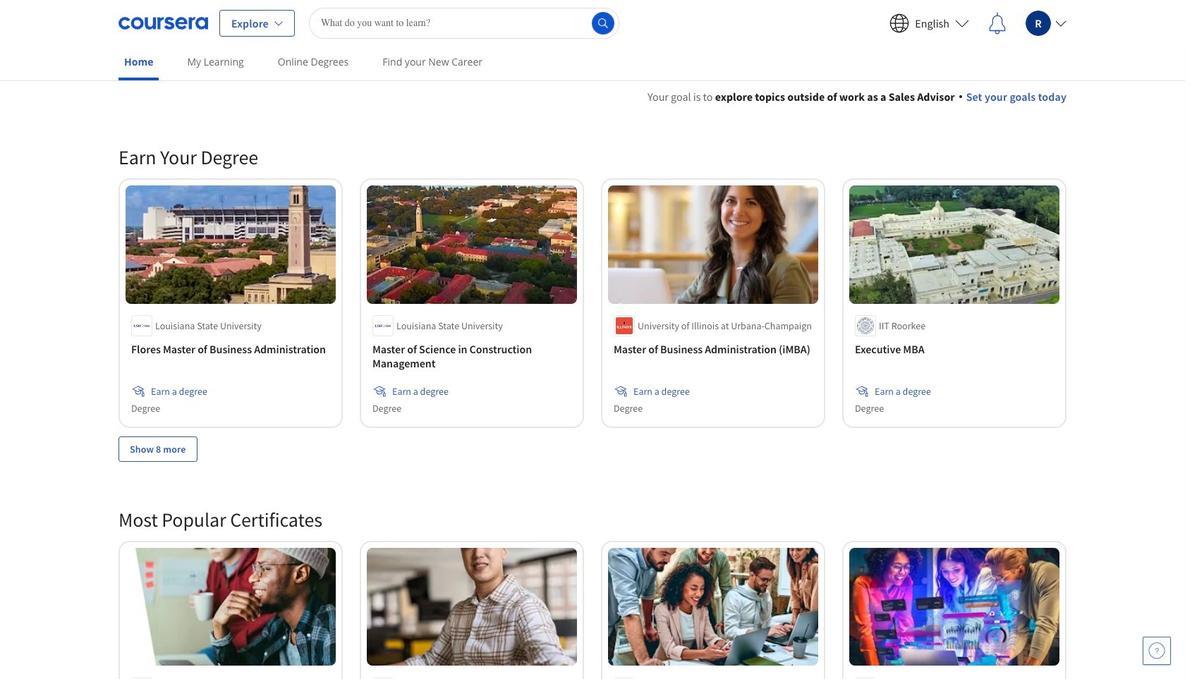 Task type: locate. For each thing, give the bounding box(es) containing it.
earn your degree collection element
[[110, 122, 1075, 484]]

most popular certificates collection element
[[110, 484, 1075, 679]]

main content
[[0, 71, 1185, 679]]

What do you want to learn? text field
[[309, 7, 619, 38]]

None search field
[[309, 7, 619, 38]]



Task type: vqa. For each thing, say whether or not it's contained in the screenshot.
split
no



Task type: describe. For each thing, give the bounding box(es) containing it.
coursera image
[[119, 12, 208, 34]]

help center image
[[1149, 643, 1165, 660]]



